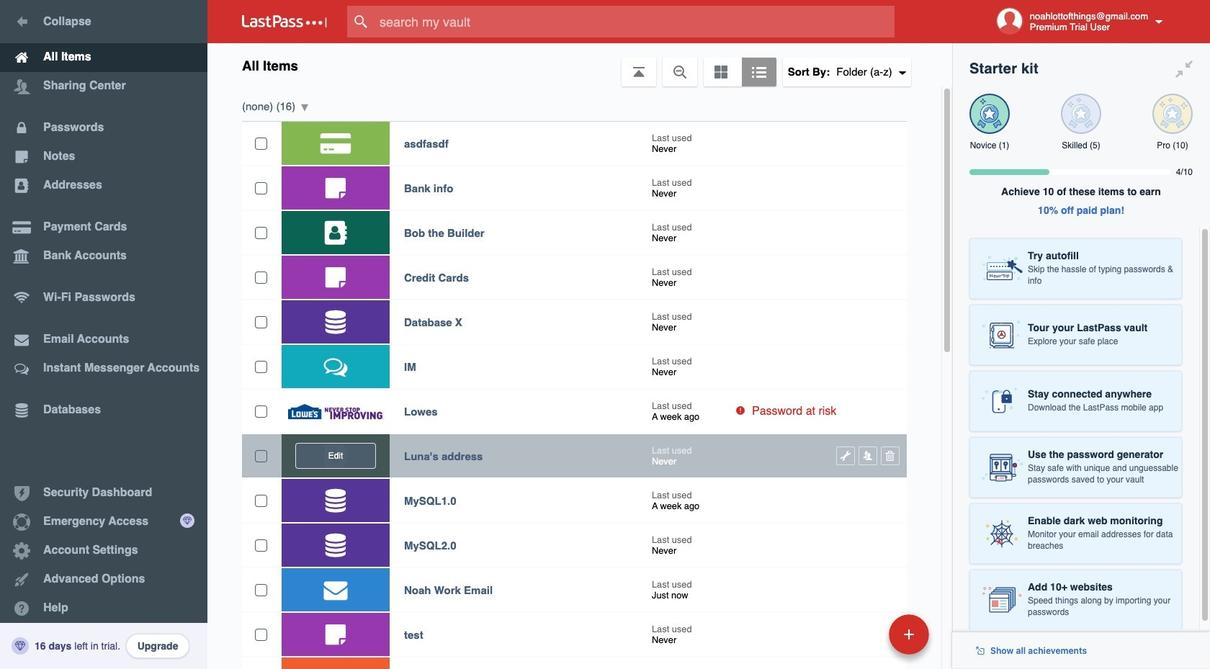 Task type: describe. For each thing, give the bounding box(es) containing it.
Search search field
[[347, 6, 923, 37]]

search my vault text field
[[347, 6, 923, 37]]

main navigation navigation
[[0, 0, 208, 670]]

new item element
[[790, 614, 935, 655]]



Task type: vqa. For each thing, say whether or not it's contained in the screenshot.
THE SEARCH MY VAULT TEXT BOX
yes



Task type: locate. For each thing, give the bounding box(es) containing it.
new item navigation
[[790, 610, 938, 670]]

lastpass image
[[242, 15, 327, 28]]

vault options navigation
[[208, 43, 953, 86]]



